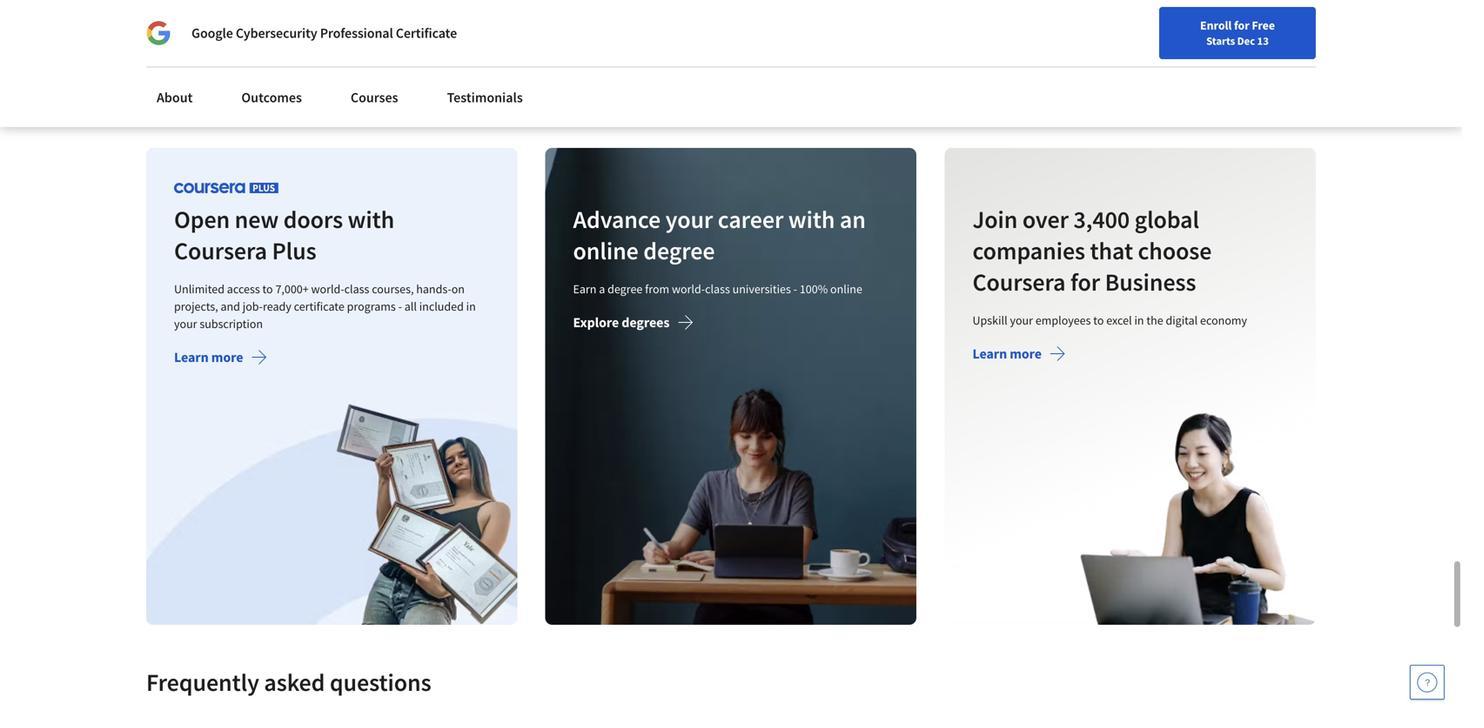Task type: locate. For each thing, give the bounding box(es) containing it.
0 vertical spatial for
[[1234, 17, 1249, 33]]

and inside python vs. c++: which to learn and where to start
[[636, 2, 658, 19]]

should
[[1037, 2, 1079, 19]]

join
[[972, 204, 1017, 235]]

7,000+
[[275, 281, 309, 297]]

vs.
[[193, 2, 210, 19], [498, 2, 514, 19]]

learn more
[[972, 345, 1041, 363], [174, 349, 243, 366]]

article down google icon
[[160, 79, 193, 95]]

learn right you
[[1106, 2, 1139, 19]]

upskill your employees to excel in the digital economy
[[972, 313, 1247, 328]]

0 horizontal spatial june 15, 2023 article
[[160, 58, 230, 95]]

1 horizontal spatial article
[[453, 79, 485, 95]]

1 vertical spatial coursera
[[972, 267, 1065, 297]]

more
[[1010, 345, 1041, 363], [211, 349, 243, 366]]

and right which
[[636, 2, 658, 19]]

upskill
[[972, 313, 1007, 328]]

1 horizontal spatial for
[[1234, 17, 1249, 33]]

2 article from the left
[[453, 79, 485, 95]]

business
[[1105, 267, 1196, 297]]

for down the that
[[1070, 267, 1100, 297]]

testimonials
[[447, 89, 523, 106]]

dec
[[1237, 34, 1255, 48]]

online down the 'advance'
[[573, 236, 639, 266]]

coursera inside open new doors with coursera plus
[[174, 236, 267, 266]]

with left an
[[788, 204, 835, 235]]

your right upskill at the top
[[1010, 313, 1033, 328]]

learn more down the subscription
[[174, 349, 243, 366]]

2 horizontal spatial and
[[636, 2, 658, 19]]

1 class from the left
[[344, 281, 369, 297]]

degree up from
[[643, 236, 715, 266]]

1 horizontal spatial november 29, 2023
[[1037, 58, 1135, 74]]

1 vertical spatial for
[[1070, 267, 1100, 297]]

0 horizontal spatial where
[[355, 2, 393, 19]]

1 horizontal spatial learn more
[[972, 345, 1041, 363]]

0 horizontal spatial your
[[174, 316, 197, 332]]

your for upskill
[[1010, 313, 1033, 328]]

0 horizontal spatial 29,
[[801, 58, 816, 74]]

0 horizontal spatial article
[[160, 79, 193, 95]]

your down the projects,
[[174, 316, 197, 332]]

1 vs. from the left
[[193, 2, 210, 19]]

start
[[160, 19, 189, 37], [468, 19, 496, 37]]

professional
[[320, 24, 393, 42]]

programming
[[1037, 19, 1119, 37]]

learn right which
[[600, 2, 633, 19]]

1 horizontal spatial degree
[[643, 236, 715, 266]]

2 start from the left
[[468, 19, 496, 37]]

your left career
[[666, 204, 713, 235]]

to left c++: on the left top of page
[[453, 19, 465, 37]]

where inside ruby vs. python: pros, cons, and where to start
[[355, 2, 393, 19]]

in
[[466, 299, 476, 314], [1134, 313, 1144, 328]]

coursera
[[174, 236, 267, 266], [972, 267, 1065, 297]]

1 horizontal spatial june 15, 2023 article
[[453, 58, 522, 95]]

in inside unlimited access to 7,000+ world-class courses, hands-on projects, and job-ready certificate programs - all included in your subscription
[[466, 299, 476, 314]]

article
[[160, 79, 193, 95], [453, 79, 485, 95]]

class inside unlimited access to 7,000+ world-class courses, hands-on projects, and job-ready certificate programs - all included in your subscription
[[344, 281, 369, 297]]

june 15, 2023 article down google
[[160, 58, 230, 95]]

learn inside python vs. c++: which to learn and where to start
[[600, 2, 633, 19]]

google cybersecurity professional certificate
[[191, 24, 457, 42]]

degrees
[[622, 314, 670, 331]]

article for to
[[453, 79, 485, 95]]

frequently
[[146, 667, 259, 698]]

1 horizontal spatial and
[[330, 2, 352, 19]]

0 horizontal spatial and
[[221, 299, 240, 314]]

1 horizontal spatial learn more link
[[972, 345, 1066, 367]]

0 horizontal spatial world-
[[311, 281, 344, 297]]

15, for to
[[480, 58, 495, 74]]

2 class from the left
[[705, 281, 730, 297]]

pros,
[[261, 2, 292, 19]]

world- for from
[[672, 281, 705, 297]]

1 horizontal spatial 29,
[[1093, 58, 1108, 74]]

in left the
[[1134, 313, 1144, 328]]

career
[[718, 204, 784, 235]]

15, down google
[[188, 58, 203, 74]]

and up professional
[[330, 2, 352, 19]]

for up dec
[[1234, 17, 1249, 33]]

world- up the 'certificate'
[[311, 281, 344, 297]]

excel
[[1106, 313, 1132, 328]]

1 horizontal spatial vs.
[[498, 2, 514, 19]]

advance your career with an online degree
[[573, 204, 866, 266]]

0 horizontal spatial november 29, 2023
[[745, 58, 842, 74]]

help center image
[[1417, 672, 1438, 693]]

doors
[[283, 204, 343, 235]]

2 world- from the left
[[672, 281, 705, 297]]

june 15, 2023 article down python
[[453, 58, 522, 95]]

learn more down upskill at the top
[[972, 345, 1041, 363]]

english
[[1128, 20, 1171, 37]]

1 vertical spatial -
[[398, 299, 402, 314]]

0 horizontal spatial for
[[1070, 267, 1100, 297]]

0 horizontal spatial start
[[160, 19, 189, 37]]

google image
[[146, 21, 171, 45]]

your inside advance your career with an online degree
[[666, 204, 713, 235]]

2 29, from the left
[[1093, 58, 1108, 74]]

1 horizontal spatial -
[[794, 281, 797, 297]]

1 horizontal spatial november
[[1037, 58, 1091, 74]]

on
[[451, 281, 465, 297]]

1 june from the left
[[160, 58, 185, 74]]

2 vs. from the left
[[498, 2, 514, 19]]

2 horizontal spatial your
[[1010, 313, 1033, 328]]

vs. inside ruby vs. python: pros, cons, and where to start
[[193, 2, 210, 19]]

subscription
[[200, 316, 263, 332]]

more down 'employees'
[[1010, 345, 1041, 363]]

learn
[[600, 2, 633, 19], [1106, 2, 1139, 19], [972, 345, 1007, 363], [174, 349, 209, 366]]

to right which
[[585, 2, 597, 19]]

2 15, from the left
[[480, 58, 495, 74]]

2 2023 from the left
[[498, 58, 522, 74]]

2 june from the left
[[453, 58, 478, 74]]

with inside advance your career with an online degree
[[788, 204, 835, 235]]

online
[[573, 236, 639, 266], [830, 281, 862, 297]]

with
[[348, 204, 394, 235], [788, 204, 835, 235]]

0 horizontal spatial in
[[466, 299, 476, 314]]

0 horizontal spatial online
[[573, 236, 639, 266]]

100%
[[800, 281, 828, 297]]

to inside unlimited access to 7,000+ world-class courses, hands-on projects, and job-ready certificate programs - all included in your subscription
[[262, 281, 273, 297]]

june for to
[[453, 58, 478, 74]]

degree
[[643, 236, 715, 266], [608, 281, 643, 297]]

world- for 7,000+
[[311, 281, 344, 297]]

from
[[645, 281, 670, 297]]

learn more link
[[972, 345, 1066, 367], [174, 349, 268, 370]]

29,
[[801, 58, 816, 74], [1093, 58, 1108, 74]]

1 horizontal spatial where
[[661, 2, 699, 19]]

vs. left c++: on the left top of page
[[498, 2, 514, 19]]

earn a degree from world-class universities - 100% online
[[573, 281, 862, 297]]

- inside unlimited access to 7,000+ world-class courses, hands-on projects, and job-ready certificate programs - all included in your subscription
[[398, 299, 402, 314]]

vs. for ruby
[[193, 2, 210, 19]]

degree right a
[[608, 281, 643, 297]]

cons,
[[294, 2, 327, 19]]

june 15, 2023 article
[[160, 58, 230, 95], [453, 58, 522, 95]]

0 horizontal spatial june
[[160, 58, 185, 74]]

online right 100%
[[830, 281, 862, 297]]

1 november from the left
[[745, 58, 798, 74]]

13
[[1257, 34, 1269, 48]]

the
[[1146, 313, 1163, 328]]

1 horizontal spatial june
[[453, 58, 478, 74]]

2 where from the left
[[661, 2, 699, 19]]

world-
[[311, 281, 344, 297], [672, 281, 705, 297]]

python:
[[212, 2, 259, 19]]

1 horizontal spatial world-
[[672, 281, 705, 297]]

to left excel
[[1093, 313, 1104, 328]]

0 horizontal spatial november
[[745, 58, 798, 74]]

start left c++: on the left top of page
[[468, 19, 496, 37]]

oriented
[[1185, 2, 1237, 19]]

access
[[227, 281, 260, 297]]

learn more link down upskill at the top
[[972, 345, 1066, 367]]

1 15, from the left
[[188, 58, 203, 74]]

vs. up google
[[193, 2, 210, 19]]

you
[[1082, 2, 1103, 19]]

outcomes
[[241, 89, 302, 106]]

4 2023 from the left
[[1111, 58, 1135, 74]]

november
[[745, 58, 798, 74], [1037, 58, 1091, 74]]

class left universities
[[705, 281, 730, 297]]

1 horizontal spatial class
[[705, 281, 730, 297]]

0 horizontal spatial 15,
[[188, 58, 203, 74]]

coursera down open
[[174, 236, 267, 266]]

1 29, from the left
[[801, 58, 816, 74]]

0 horizontal spatial -
[[398, 299, 402, 314]]

for inside 'enroll for free starts dec 13'
[[1234, 17, 1249, 33]]

about link
[[146, 78, 203, 117]]

to up the certificate
[[395, 2, 408, 19]]

1 horizontal spatial coursera
[[972, 267, 1065, 297]]

in right "included"
[[466, 299, 476, 314]]

0 horizontal spatial class
[[344, 281, 369, 297]]

15, up testimonials link
[[480, 58, 495, 74]]

and up the subscription
[[221, 299, 240, 314]]

open
[[174, 204, 230, 235]]

learn more link down the subscription
[[174, 349, 268, 370]]

asked
[[264, 667, 325, 698]]

1 world- from the left
[[311, 281, 344, 297]]

-
[[794, 281, 797, 297], [398, 299, 402, 314]]

- left 100%
[[794, 281, 797, 297]]

job-
[[243, 299, 263, 314]]

with right doors
[[348, 204, 394, 235]]

1 vertical spatial degree
[[608, 281, 643, 297]]

vs. inside python vs. c++: which to learn and where to start
[[498, 2, 514, 19]]

class
[[344, 281, 369, 297], [705, 281, 730, 297]]

world- inside unlimited access to 7,000+ world-class courses, hands-on projects, and job-ready certificate programs - all included in your subscription
[[311, 281, 344, 297]]

1 horizontal spatial 15,
[[480, 58, 495, 74]]

1 horizontal spatial in
[[1134, 313, 1144, 328]]

1 june 15, 2023 article from the left
[[160, 58, 230, 95]]

1 horizontal spatial with
[[788, 204, 835, 235]]

1 start from the left
[[160, 19, 189, 37]]

0 horizontal spatial with
[[348, 204, 394, 235]]

None search field
[[248, 11, 666, 46]]

with for doors
[[348, 204, 394, 235]]

courses link
[[340, 78, 409, 117]]

choose
[[1138, 236, 1212, 266]]

june
[[160, 58, 185, 74], [453, 58, 478, 74]]

1 horizontal spatial your
[[666, 204, 713, 235]]

world- right from
[[672, 281, 705, 297]]

class up programs
[[344, 281, 369, 297]]

0 horizontal spatial degree
[[608, 281, 643, 297]]

0 vertical spatial coursera
[[174, 236, 267, 266]]

0 horizontal spatial coursera
[[174, 236, 267, 266]]

to up ready
[[262, 281, 273, 297]]

languages?
[[1121, 19, 1191, 37]]

1 article from the left
[[160, 79, 193, 95]]

2 november from the left
[[1037, 58, 1091, 74]]

29, inside november 29, 2023 link
[[801, 58, 816, 74]]

with inside open new doors with coursera plus
[[348, 204, 394, 235]]

0 vertical spatial online
[[573, 236, 639, 266]]

start left google
[[160, 19, 189, 37]]

1 where from the left
[[355, 2, 393, 19]]

2 june 15, 2023 article from the left
[[453, 58, 522, 95]]

- left all
[[398, 299, 402, 314]]

where
[[355, 2, 393, 19], [661, 2, 699, 19]]

more down the subscription
[[211, 349, 243, 366]]

your for advance
[[666, 204, 713, 235]]

2 with from the left
[[788, 204, 835, 235]]

1 2023 from the left
[[205, 58, 230, 74]]

coursera down companies
[[972, 267, 1065, 297]]

universities
[[733, 281, 791, 297]]

0 horizontal spatial vs.
[[193, 2, 210, 19]]

1 with from the left
[[348, 204, 394, 235]]

june up testimonials link
[[453, 58, 478, 74]]

which
[[546, 2, 582, 19]]

3 2023 from the left
[[818, 58, 842, 74]]

article down the certificate
[[453, 79, 485, 95]]

programs
[[347, 299, 396, 314]]

1 horizontal spatial start
[[468, 19, 496, 37]]

and inside ruby vs. python: pros, cons, and where to start
[[330, 2, 352, 19]]

2 november 29, 2023 from the left
[[1037, 58, 1135, 74]]

0 vertical spatial degree
[[643, 236, 715, 266]]

learn down upskill at the top
[[972, 345, 1007, 363]]

class for courses,
[[344, 281, 369, 297]]

june up about
[[160, 58, 185, 74]]

1 vertical spatial online
[[830, 281, 862, 297]]

advance
[[573, 204, 661, 235]]

open new doors with coursera plus
[[174, 204, 394, 266]]



Task type: vqa. For each thing, say whether or not it's contained in the screenshot.
Pros,
yes



Task type: describe. For each thing, give the bounding box(es) containing it.
class for universities
[[705, 281, 730, 297]]

testimonials link
[[436, 78, 533, 117]]

frequently asked questions
[[146, 667, 431, 698]]

0 horizontal spatial learn more link
[[174, 349, 268, 370]]

ruby vs. python: pros, cons, and where to start
[[160, 2, 408, 37]]

certificate
[[294, 299, 344, 314]]

cybersecurity
[[236, 24, 317, 42]]

november 29, 2023 link
[[731, 0, 1010, 106]]

python vs. c++: which to learn and where to start
[[453, 2, 699, 37]]

digital
[[1166, 313, 1198, 328]]

courses
[[351, 89, 398, 106]]

for inside the join over 3,400 global companies that choose coursera for business
[[1070, 267, 1100, 297]]

2023 inside november 29, 2023 link
[[818, 58, 842, 74]]

questions
[[330, 667, 431, 698]]

starts
[[1206, 34, 1235, 48]]

start inside python vs. c++: which to learn and where to start
[[468, 19, 496, 37]]

plus
[[272, 236, 316, 266]]

learn down the projects,
[[174, 349, 209, 366]]

june 15, 2023 article for start
[[160, 58, 230, 95]]

1
[[1243, 14, 1248, 27]]

employees
[[1035, 313, 1091, 328]]

unlimited
[[174, 281, 225, 297]]

ready
[[263, 299, 291, 314]]

3,400
[[1073, 204, 1130, 235]]

online inside advance your career with an online degree
[[573, 236, 639, 266]]

over
[[1022, 204, 1068, 235]]

explore
[[573, 314, 619, 331]]

hands-
[[416, 281, 451, 297]]

global
[[1134, 204, 1199, 235]]

earn
[[573, 281, 597, 297]]

0 horizontal spatial more
[[211, 349, 243, 366]]

and inside unlimited access to 7,000+ world-class courses, hands-on projects, and job-ready certificate programs - all included in your subscription
[[221, 299, 240, 314]]

explore degrees
[[573, 314, 670, 331]]

0 vertical spatial -
[[794, 281, 797, 297]]

1 button
[[1213, 11, 1262, 53]]

object-
[[1142, 2, 1185, 19]]

should you learn object-oriented programming languages?
[[1037, 2, 1237, 37]]

all
[[404, 299, 417, 314]]

show notifications image
[[1227, 22, 1248, 43]]

enroll
[[1200, 17, 1232, 33]]

degree inside advance your career with an online degree
[[643, 236, 715, 266]]

june 15, 2023 article for to
[[453, 58, 522, 95]]

15, for start
[[188, 58, 203, 74]]

ruby
[[160, 2, 190, 19]]

enroll for free starts dec 13
[[1200, 17, 1275, 48]]

start inside ruby vs. python: pros, cons, and where to start
[[160, 19, 189, 37]]

to inside ruby vs. python: pros, cons, and where to start
[[395, 2, 408, 19]]

with for career
[[788, 204, 835, 235]]

economy
[[1200, 313, 1247, 328]]

explore degrees link
[[573, 314, 694, 335]]

where inside python vs. c++: which to learn and where to start
[[661, 2, 699, 19]]

article for start
[[160, 79, 193, 95]]

that
[[1090, 236, 1133, 266]]

companies
[[972, 236, 1085, 266]]

projects,
[[174, 299, 218, 314]]

new
[[235, 204, 279, 235]]

courses,
[[372, 281, 414, 297]]

coursera plus image
[[174, 182, 278, 193]]

free
[[1252, 17, 1275, 33]]

unlimited access to 7,000+ world-class courses, hands-on projects, and job-ready certificate programs - all included in your subscription
[[174, 281, 476, 332]]

vs. for python
[[498, 2, 514, 19]]

c++:
[[517, 2, 543, 19]]

about
[[157, 89, 193, 106]]

certificate
[[396, 24, 457, 42]]

join over 3,400 global companies that choose coursera for business
[[972, 204, 1212, 297]]

python
[[453, 2, 495, 19]]

1 horizontal spatial online
[[830, 281, 862, 297]]

a
[[599, 281, 605, 297]]

outcomes link
[[231, 78, 312, 117]]

june for start
[[160, 58, 185, 74]]

0 horizontal spatial learn more
[[174, 349, 243, 366]]

1 horizontal spatial more
[[1010, 345, 1041, 363]]

an
[[840, 204, 866, 235]]

english button
[[1097, 0, 1202, 57]]

included
[[419, 299, 464, 314]]

google
[[191, 24, 233, 42]]

learn inside the should you learn object-oriented programming languages?
[[1106, 2, 1139, 19]]

coursera inside the join over 3,400 global companies that choose coursera for business
[[972, 267, 1065, 297]]

1 november 29, 2023 from the left
[[745, 58, 842, 74]]

your inside unlimited access to 7,000+ world-class courses, hands-on projects, and job-ready certificate programs - all included in your subscription
[[174, 316, 197, 332]]



